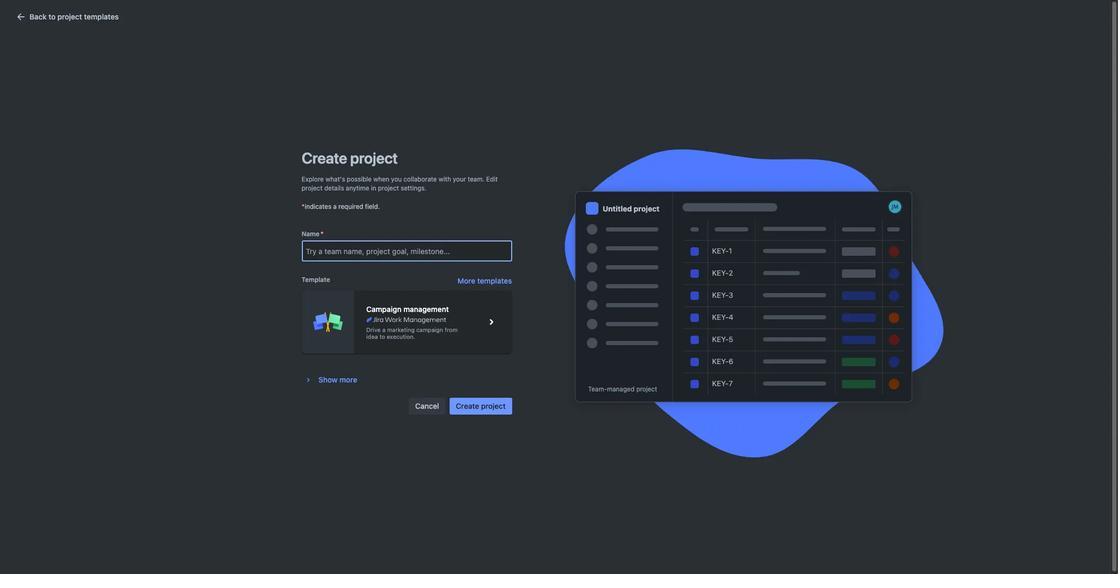 Task type: describe. For each thing, give the bounding box(es) containing it.
* indicates a required field.
[[302, 203, 380, 211]]

required
[[339, 203, 364, 211]]

anytime
[[346, 184, 369, 192]]

view
[[667, 175, 682, 183]]

event
[[495, 168, 512, 176]]

business for gs
[[477, 284, 507, 293]]

show
[[319, 375, 338, 384]]

cancel
[[415, 402, 439, 411]]

Search field
[[919, 6, 1024, 23]]

indicates
[[305, 203, 332, 211]]

create project button
[[450, 398, 512, 415]]

create inside create project button
[[456, 402, 479, 411]]

key- for key-6
[[712, 357, 729, 366]]

team- inside key-7 team-managed project
[[588, 385, 607, 393]]

more templates button
[[458, 276, 512, 286]]

view all templates button
[[653, 105, 738, 196]]

with
[[439, 175, 451, 183]]

key-3
[[712, 290, 733, 299]]

0 vertical spatial *
[[302, 203, 305, 211]]

team-managed business for gs
[[422, 284, 507, 293]]

lead
[[637, 262, 654, 271]]

all
[[684, 175, 691, 183]]

cancel button
[[409, 398, 446, 415]]

team- for sml
[[422, 309, 444, 318]]

1 vertical spatial campaign
[[367, 305, 402, 314]]

0 vertical spatial create project
[[302, 149, 398, 167]]

management for "content management" button
[[422, 168, 462, 176]]

0 vertical spatial create
[[302, 149, 347, 167]]

email campaign
[[582, 168, 631, 176]]

team.
[[468, 175, 485, 183]]

campaign management inside button
[[319, 164, 360, 181]]

planning
[[514, 168, 540, 176]]

from
[[445, 326, 458, 333]]

execution.
[[387, 333, 415, 340]]

content management
[[395, 168, 462, 176]]

settings.
[[401, 184, 427, 192]]

details
[[325, 184, 344, 192]]

event planning button
[[475, 105, 560, 196]]

managed for gs
[[444, 284, 475, 293]]

key- for key-5
[[712, 335, 729, 344]]

show more button
[[302, 371, 362, 390]]

key button
[[289, 260, 318, 272]]

0 vertical spatial templates
[[84, 12, 119, 21]]

content
[[395, 168, 420, 176]]

0 vertical spatial a
[[333, 203, 337, 211]]

untitled
[[603, 204, 632, 213]]

team-managed business for sml
[[422, 309, 507, 318]]

sml
[[293, 309, 308, 318]]

campaign management button
[[297, 105, 382, 196]]

event planning
[[495, 168, 540, 176]]

to inside 'drive a marketing campaign from idea to execution.'
[[380, 333, 385, 340]]

campaign inside 'button'
[[601, 168, 631, 176]]

template
[[302, 276, 330, 284]]

email campaign button
[[564, 105, 649, 196]]

1 vertical spatial *
[[321, 230, 324, 238]]

management for campaign management button
[[319, 173, 360, 181]]

change template image
[[483, 314, 500, 331]]

managed for sml
[[444, 309, 475, 318]]

drive a marketing campaign from idea to execution.
[[367, 326, 458, 340]]

managed inside key-7 team-managed project
[[607, 385, 635, 393]]

Try a team name, project goal, milestone... field
[[303, 242, 511, 261]]

5
[[729, 335, 733, 344]]

in
[[371, 184, 376, 192]]

content management button
[[386, 105, 471, 196]]



Task type: vqa. For each thing, say whether or not it's contained in the screenshot.
CONTENT MANAGEMENT button
yes



Task type: locate. For each thing, give the bounding box(es) containing it.
illustration showing preview of jira project interface after the project creation is done image
[[565, 149, 944, 458]]

2 business from the top
[[477, 309, 507, 318]]

jira software image
[[27, 8, 98, 21], [27, 8, 98, 21]]

0 horizontal spatial *
[[302, 203, 305, 211]]

banner
[[0, 0, 1119, 29]]

1 horizontal spatial create
[[456, 402, 479, 411]]

key- for key-4
[[712, 313, 729, 322]]

key- up key-6
[[712, 335, 729, 344]]

* up the name
[[302, 203, 305, 211]]

possible
[[347, 175, 372, 183]]

key-4
[[712, 313, 734, 322]]

1 team-managed business from the top
[[422, 284, 507, 293]]

key- up key-2
[[712, 246, 729, 255]]

to inside button
[[49, 12, 56, 21]]

key-5
[[712, 335, 733, 344]]

business down "more templates" button
[[477, 309, 507, 318]]

field.
[[365, 203, 380, 211]]

key-6
[[712, 357, 734, 366]]

team- for gs
[[422, 284, 444, 293]]

1 horizontal spatial campaign
[[367, 305, 402, 314]]

1 business from the top
[[477, 284, 507, 293]]

your
[[453, 175, 466, 183]]

what's
[[326, 175, 345, 183]]

1 horizontal spatial to
[[380, 333, 385, 340]]

collaborate
[[404, 175, 437, 183]]

templates image
[[15, 11, 27, 23]]

drive
[[367, 326, 381, 333]]

key- down key-6
[[712, 379, 729, 388]]

explore
[[302, 175, 324, 183]]

business for sml
[[477, 309, 507, 318]]

1 vertical spatial templates
[[693, 175, 724, 183]]

0 horizontal spatial create project
[[302, 149, 398, 167]]

management
[[422, 168, 462, 176], [319, 173, 360, 181], [404, 305, 449, 314]]

key
[[293, 262, 306, 271]]

marketing
[[387, 326, 415, 333]]

key- down key-5 on the right bottom of page
[[712, 357, 729, 366]]

1 vertical spatial team-
[[422, 309, 444, 318]]

2 horizontal spatial templates
[[693, 175, 724, 183]]

key- down key-2
[[712, 290, 729, 299]]

7
[[729, 379, 733, 388]]

2
[[729, 268, 733, 277]]

when
[[374, 175, 390, 183]]

team-managed business up from
[[422, 309, 507, 318]]

key-
[[712, 246, 729, 255], [712, 268, 729, 277], [712, 290, 729, 299], [712, 313, 729, 322], [712, 335, 729, 344], [712, 357, 729, 366], [712, 379, 729, 388]]

0 vertical spatial campaign
[[601, 168, 631, 176]]

*
[[302, 203, 305, 211], [321, 230, 324, 238]]

0 horizontal spatial campaign management
[[319, 164, 360, 181]]

1 horizontal spatial *
[[321, 230, 324, 238]]

more
[[340, 375, 358, 384]]

1 vertical spatial managed
[[444, 309, 475, 318]]

campaign inside 'drive a marketing campaign from idea to execution.'
[[417, 326, 443, 333]]

1 vertical spatial campaign management
[[367, 305, 449, 314]]

1 vertical spatial business
[[477, 309, 507, 318]]

to right back
[[49, 12, 56, 21]]

to right idea on the left
[[380, 333, 385, 340]]

back to project templates button
[[8, 8, 125, 25]]

1 vertical spatial create project
[[456, 402, 506, 411]]

0 horizontal spatial campaign
[[324, 164, 355, 172]]

3
[[729, 290, 733, 299]]

campaign up drive
[[367, 305, 402, 314]]

1 vertical spatial create
[[456, 402, 479, 411]]

key- inside key-7 team-managed project
[[712, 379, 729, 388]]

key- up key-5 on the right bottom of page
[[712, 313, 729, 322]]

0 vertical spatial team-managed business
[[422, 284, 507, 293]]

back to project templates
[[29, 12, 119, 21]]

1 horizontal spatial campaign management
[[367, 305, 449, 314]]

lead button
[[633, 260, 667, 272]]

templates
[[84, 12, 119, 21], [693, 175, 724, 183], [478, 276, 512, 285]]

back
[[29, 12, 47, 21]]

managed
[[444, 284, 475, 293], [444, 309, 475, 318], [607, 385, 635, 393]]

jira work management image
[[310, 181, 370, 187], [310, 181, 370, 187], [399, 181, 459, 187], [399, 181, 459, 187], [488, 181, 547, 187], [488, 181, 547, 187], [577, 181, 636, 187], [577, 181, 636, 187], [367, 316, 446, 324], [367, 316, 446, 324]]

name *
[[302, 230, 324, 238]]

0 vertical spatial to
[[49, 12, 56, 21]]

6 key- from the top
[[712, 357, 729, 366]]

2 vertical spatial managed
[[607, 385, 635, 393]]

2 vertical spatial team-
[[588, 385, 607, 393]]

0 horizontal spatial campaign
[[417, 326, 443, 333]]

campaign
[[601, 168, 631, 176], [417, 326, 443, 333]]

email
[[582, 168, 599, 176]]

view all templates
[[667, 175, 724, 183]]

* right the name
[[321, 230, 324, 238]]

2 key- from the top
[[712, 268, 729, 277]]

to
[[49, 12, 56, 21], [380, 333, 385, 340]]

4 key- from the top
[[712, 313, 729, 322]]

0 horizontal spatial create
[[302, 149, 347, 167]]

0 horizontal spatial to
[[49, 12, 56, 21]]

team-managed business down type
[[422, 284, 507, 293]]

1 vertical spatial team-managed business
[[422, 309, 507, 318]]

1 horizontal spatial campaign
[[601, 168, 631, 176]]

you
[[391, 175, 402, 183]]

campaign management up "details"
[[319, 164, 360, 181]]

a left required
[[333, 203, 337, 211]]

0 vertical spatial business
[[477, 284, 507, 293]]

key- for key-3
[[712, 290, 729, 299]]

create up 'what's'
[[302, 149, 347, 167]]

untitled project
[[603, 204, 660, 213]]

team-
[[422, 284, 444, 293], [422, 309, 444, 318], [588, 385, 607, 393]]

explore what's possible when you collaborate with your team. edit project details anytime in project settings.
[[302, 175, 498, 192]]

type
[[422, 262, 439, 270]]

campaign left from
[[417, 326, 443, 333]]

name
[[302, 230, 320, 238]]

campaign
[[324, 164, 355, 172], [367, 305, 402, 314]]

0 vertical spatial campaign management
[[319, 164, 360, 181]]

3 key- from the top
[[712, 290, 729, 299]]

more
[[458, 276, 476, 285]]

key- down key-1
[[712, 268, 729, 277]]

0 vertical spatial team-
[[422, 284, 444, 293]]

a
[[333, 203, 337, 211], [383, 326, 386, 333]]

0 vertical spatial campaign
[[324, 164, 355, 172]]

0 horizontal spatial templates
[[84, 12, 119, 21]]

1 vertical spatial a
[[383, 326, 386, 333]]

key-1
[[712, 246, 732, 255]]

business
[[477, 284, 507, 293], [477, 309, 507, 318]]

1 horizontal spatial create project
[[456, 402, 506, 411]]

create project
[[302, 149, 398, 167], [456, 402, 506, 411]]

0 horizontal spatial a
[[333, 203, 337, 211]]

campaign inside campaign management
[[324, 164, 355, 172]]

1 horizontal spatial a
[[383, 326, 386, 333]]

1 vertical spatial to
[[380, 333, 385, 340]]

a right drive
[[383, 326, 386, 333]]

primary element
[[6, 0, 919, 29]]

1 horizontal spatial templates
[[478, 276, 512, 285]]

idea
[[367, 333, 378, 340]]

campaign management up marketing
[[367, 305, 449, 314]]

5 key- from the top
[[712, 335, 729, 344]]

6
[[729, 357, 734, 366]]

2 team-managed business from the top
[[422, 309, 507, 318]]

create
[[302, 149, 347, 167], [456, 402, 479, 411]]

a inside 'drive a marketing campaign from idea to execution.'
[[383, 326, 386, 333]]

create right cancel
[[456, 402, 479, 411]]

key- for key-1
[[712, 246, 729, 255]]

project inside key-7 team-managed project
[[636, 385, 657, 393]]

more templates
[[458, 276, 512, 285]]

key-2
[[712, 268, 733, 277]]

team-managed business
[[422, 284, 507, 293], [422, 309, 507, 318]]

0 vertical spatial managed
[[444, 284, 475, 293]]

business right more
[[477, 284, 507, 293]]

1
[[729, 246, 732, 255]]

key- for key-2
[[712, 268, 729, 277]]

show more
[[319, 375, 358, 384]]

create project inside button
[[456, 402, 506, 411]]

campaign management
[[319, 164, 360, 181], [367, 305, 449, 314]]

campaign right the email
[[601, 168, 631, 176]]

gs
[[293, 284, 303, 293]]

project
[[58, 12, 82, 21], [350, 149, 398, 167], [302, 184, 323, 192], [378, 184, 399, 192], [634, 204, 660, 213], [636, 385, 657, 393], [481, 402, 506, 411]]

1 key- from the top
[[712, 246, 729, 255]]

7 key- from the top
[[712, 379, 729, 388]]

campaign up 'what's'
[[324, 164, 355, 172]]

2 vertical spatial templates
[[478, 276, 512, 285]]

edit
[[487, 175, 498, 183]]

key-7 team-managed project
[[588, 379, 733, 393]]

1 vertical spatial campaign
[[417, 326, 443, 333]]

4
[[729, 313, 734, 322]]



